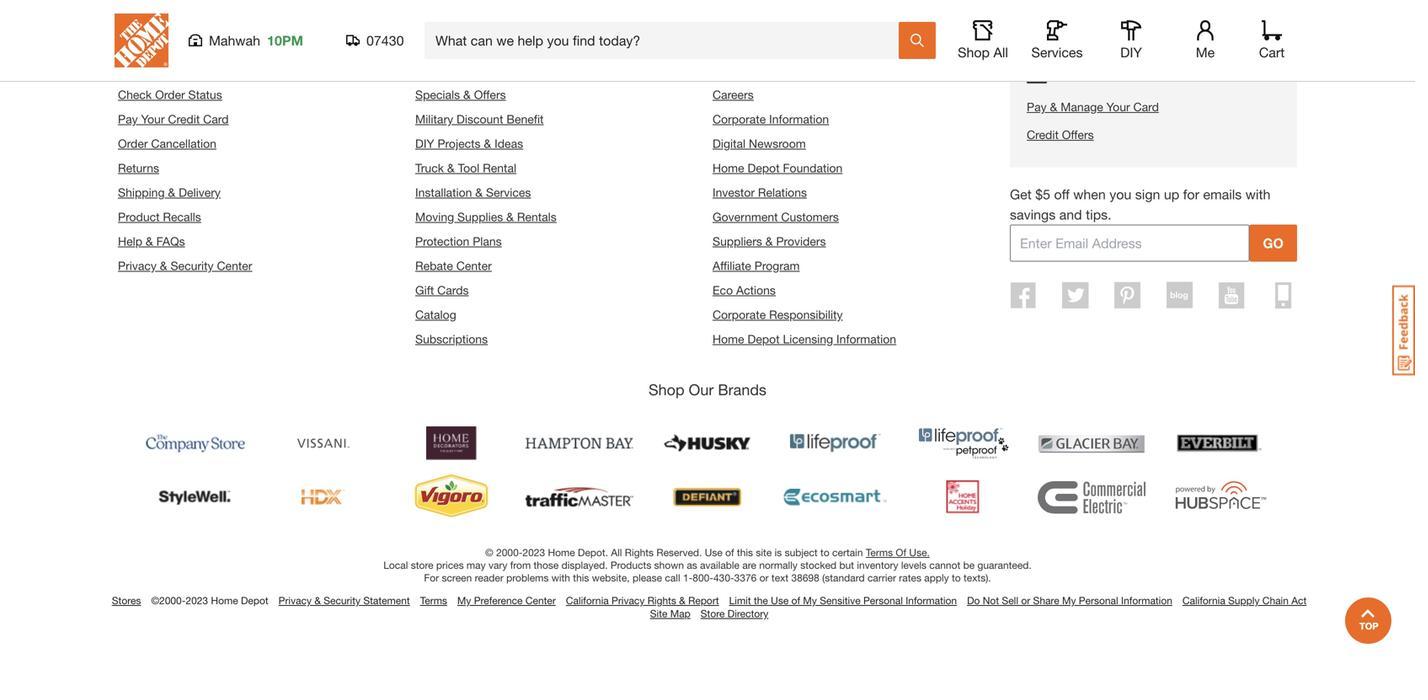 Task type: describe. For each thing, give the bounding box(es) containing it.
ideas
[[495, 137, 523, 151]]

home depot licensing information
[[713, 332, 897, 346]]

careers link
[[713, 88, 754, 102]]

military discount benefit link
[[415, 112, 544, 126]]

2023 inside © 2000-2023 home depot. all rights reserved. use of this site is subject to certain terms of use. local store prices may vary from those displayed. products shown as available are normally stocked but inventory levels cannot be guaranteed. for screen reader problems with this website, please call 1-800-430-3376 or text 38698 (standard carrier rates apply to texts).
[[523, 547, 545, 559]]

1 vertical spatial order
[[118, 137, 148, 151]]

my preference center
[[458, 595, 556, 607]]

trafficmaster image
[[526, 474, 634, 521]]

& for specials & offers
[[464, 88, 471, 102]]

lifeproof with petproof technology carpet image
[[910, 420, 1018, 467]]

check order status
[[118, 88, 222, 102]]

home depot on pinterest image
[[1115, 282, 1141, 309]]

0 horizontal spatial this
[[573, 572, 589, 584]]

government
[[713, 210, 778, 224]]

get
[[1011, 186, 1032, 202]]

report
[[689, 595, 719, 607]]

certain
[[833, 547, 863, 559]]

& for shipping & delivery
[[168, 186, 175, 199]]

licensing
[[783, 332, 834, 346]]

430-
[[714, 572, 735, 584]]

credit inside credit offers link
[[1027, 128, 1059, 142]]

diy projects & ideas
[[415, 137, 523, 151]]

home depot foundation
[[713, 161, 843, 175]]

affiliate
[[713, 259, 752, 273]]

privacy & security center
[[118, 259, 252, 273]]

shop our brands
[[649, 381, 767, 399]]

1 my from the left
[[458, 595, 471, 607]]

guaranteed.
[[978, 559, 1032, 571]]

program
[[755, 259, 800, 273]]

newsroom
[[749, 137, 806, 151]]

depot for foundation
[[748, 161, 780, 175]]

or inside © 2000-2023 home depot. all rights reserved. use of this site is subject to certain terms of use. local store prices may vary from those displayed. products shown as available are normally stocked but inventory levels cannot be guaranteed. for screen reader problems with this website, please call 1-800-430-3376 or text 38698 (standard carrier rates apply to texts).
[[760, 572, 769, 584]]

2 my from the left
[[804, 595, 817, 607]]

foundation
[[783, 161, 843, 175]]

home depot blog image
[[1167, 282, 1193, 309]]

1 horizontal spatial order
[[155, 88, 185, 102]]

shop all button
[[957, 20, 1011, 61]]

privacy & security center link
[[118, 259, 252, 273]]

digital
[[713, 137, 746, 151]]

3 my from the left
[[1063, 595, 1077, 607]]

digital newsroom link
[[713, 137, 806, 151]]

1 vertical spatial rights
[[648, 595, 677, 607]]

for
[[1184, 186, 1200, 202]]

rebate
[[415, 259, 453, 273]]

for
[[424, 572, 439, 584]]

mahwah 10pm
[[209, 32, 303, 48]]

store
[[701, 608, 725, 620]]

2 horizontal spatial center
[[526, 595, 556, 607]]

and
[[1060, 207, 1083, 223]]

card inside pay & manage your card link
[[1134, 100, 1160, 114]]

home depot licensing information link
[[713, 332, 897, 346]]

& for privacy & security center
[[160, 259, 167, 273]]

vissani image
[[270, 420, 378, 467]]

providers
[[777, 234, 826, 248]]

shown
[[655, 559, 684, 571]]

discount
[[457, 112, 504, 126]]

& for pay & manage your card
[[1051, 100, 1058, 114]]

services inside button
[[1032, 44, 1083, 60]]

0 horizontal spatial card
[[203, 112, 229, 126]]

moving
[[415, 210, 454, 224]]

military
[[415, 112, 454, 126]]

home down eco
[[713, 332, 745, 346]]

investor
[[713, 186, 755, 199]]

0 horizontal spatial offers
[[474, 88, 506, 102]]

stores
[[112, 595, 141, 607]]

800-
[[693, 572, 714, 584]]

apply
[[925, 572, 950, 584]]

personal for my
[[1079, 595, 1119, 607]]

store directory link
[[701, 608, 769, 620]]

prices
[[436, 559, 464, 571]]

california for privacy
[[566, 595, 609, 607]]

home inside © 2000-2023 home depot. all rights reserved. use of this site is subject to certain terms of use. local store prices may vary from those displayed. products shown as available are normally stocked but inventory levels cannot be guaranteed. for screen reader problems with this website, please call 1-800-430-3376 or text 38698 (standard carrier rates apply to texts).
[[548, 547, 575, 559]]

you
[[1110, 186, 1132, 202]]

© 2000-2023 home depot. all rights reserved. use of this site is subject to certain terms of use. local store prices may vary from those displayed. products shown as available are normally stocked but inventory levels cannot be guaranteed. for screen reader problems with this website, please call 1-800-430-3376 or text 38698 (standard carrier rates apply to texts).
[[384, 547, 1032, 584]]

chain
[[1263, 595, 1289, 607]]

suppliers & providers link
[[713, 234, 826, 248]]

shop all
[[958, 44, 1009, 60]]

corporate for corporate information
[[713, 112, 766, 126]]

privacy for privacy & security statement
[[279, 595, 312, 607]]

What can we help you find today? search field
[[436, 23, 898, 58]]

1-
[[683, 572, 693, 584]]

up
[[1165, 186, 1180, 202]]

07430 button
[[346, 32, 405, 49]]

corporate information
[[713, 112, 829, 126]]

california privacy rights & report
[[566, 595, 719, 607]]

help & faqs link
[[118, 234, 185, 248]]

terms inside © 2000-2023 home depot. all rights reserved. use of this site is subject to certain terms of use. local store prices may vary from those displayed. products shown as available are normally stocked but inventory levels cannot be guaranteed. for screen reader problems with this website, please call 1-800-430-3376 or text 38698 (standard carrier rates apply to texts).
[[866, 547, 893, 559]]

truck
[[415, 161, 444, 175]]

gift
[[415, 283, 434, 297]]

carrier
[[868, 572, 897, 584]]

levels
[[902, 559, 927, 571]]

go
[[1264, 235, 1284, 251]]

how doers get more done™
[[115, 2, 318, 20]]

Enter Email Address text field
[[1011, 225, 1250, 262]]

with inside get $5 off when you sign up for emails with savings and tips.
[[1246, 186, 1271, 202]]

eco actions link
[[713, 283, 776, 297]]

website,
[[592, 572, 630, 584]]

suppliers
[[713, 234, 763, 248]]

hampton bay image
[[526, 420, 634, 467]]

shipping & delivery link
[[118, 186, 221, 199]]

07430
[[367, 32, 404, 48]]

credit offers link
[[1027, 126, 1253, 144]]

lifeproof flooring image
[[782, 420, 890, 467]]

stylewell image
[[142, 474, 249, 521]]

ecosmart image
[[782, 474, 890, 521]]

of inside © 2000-2023 home depot. all rights reserved. use of this site is subject to certain terms of use. local store prices may vary from those displayed. products shown as available are normally stocked but inventory levels cannot be guaranteed. for screen reader problems with this website, please call 1-800-430-3376 or text 38698 (standard carrier rates apply to texts).
[[726, 547, 735, 559]]

home depot foundation link
[[713, 161, 843, 175]]

cart link
[[1254, 20, 1291, 61]]

home depot on twitter image
[[1063, 282, 1089, 309]]

delivery
[[179, 186, 221, 199]]

may
[[467, 559, 486, 571]]

are
[[743, 559, 757, 571]]

investor relations
[[713, 186, 807, 199]]

your inside pay & manage your card link
[[1107, 100, 1131, 114]]

personal for sensitive
[[864, 595, 903, 607]]

faqs
[[156, 234, 185, 248]]

but
[[840, 559, 855, 571]]

share
[[1034, 595, 1060, 607]]

& for installation & services
[[476, 186, 483, 199]]

protection plans
[[415, 234, 502, 248]]

brands
[[718, 381, 767, 399]]

installation & services link
[[415, 186, 531, 199]]

customer
[[118, 49, 185, 67]]

terms of use. link
[[866, 547, 930, 559]]

use.
[[910, 547, 930, 559]]

recalls
[[163, 210, 201, 224]]

1 vertical spatial to
[[952, 572, 961, 584]]

help & faqs
[[118, 234, 185, 248]]

pay for pay & manage your card
[[1027, 100, 1047, 114]]

security for statement
[[324, 595, 361, 607]]

text
[[772, 572, 789, 584]]



Task type: locate. For each thing, give the bounding box(es) containing it.
& left ideas
[[484, 137, 492, 151]]

from
[[510, 559, 531, 571]]

card up credit offers link
[[1134, 100, 1160, 114]]

1 vertical spatial terms
[[420, 595, 447, 607]]

0 vertical spatial with
[[1246, 186, 1271, 202]]

corporate responsibility link
[[713, 308, 843, 322]]

corporate information link
[[713, 112, 829, 126]]

act
[[1292, 595, 1307, 607]]

shop left services button
[[958, 44, 990, 60]]

all left services button
[[994, 44, 1009, 60]]

with
[[1246, 186, 1271, 202], [552, 572, 571, 584]]

projects
[[438, 137, 481, 151]]

shop inside button
[[958, 44, 990, 60]]

tool
[[458, 161, 480, 175]]

shop for shop our brands
[[649, 381, 685, 399]]

offers
[[474, 88, 506, 102], [1063, 128, 1094, 142]]

doers
[[152, 2, 193, 20]]

1 vertical spatial corporate
[[713, 308, 766, 322]]

corporate down eco actions link
[[713, 308, 766, 322]]

0 vertical spatial 2023
[[523, 547, 545, 559]]

1 horizontal spatial your
[[1107, 100, 1131, 114]]

or right sell
[[1022, 595, 1031, 607]]

0 horizontal spatial credit
[[168, 112, 200, 126]]

home depot on facebook image
[[1011, 282, 1037, 309]]

2 personal from the left
[[1079, 595, 1119, 607]]

home depot on youtube image
[[1219, 282, 1245, 309]]

1 horizontal spatial center
[[457, 259, 492, 273]]

home depot mobile apps image
[[1276, 282, 1293, 309]]

all inside © 2000-2023 home depot. all rights reserved. use of this site is subject to certain terms of use. local store prices may vary from those displayed. products shown as available are normally stocked but inventory levels cannot be guaranteed. for screen reader problems with this website, please call 1-800-430-3376 or text 38698 (standard carrier rates apply to texts).
[[611, 547, 622, 559]]

1 vertical spatial credit
[[1027, 128, 1059, 142]]

1 horizontal spatial california
[[1183, 595, 1226, 607]]

1 california from the left
[[566, 595, 609, 607]]

use up available
[[705, 547, 723, 559]]

1 horizontal spatial my
[[804, 595, 817, 607]]

2023
[[523, 547, 545, 559], [186, 595, 208, 607]]

1 horizontal spatial services
[[1032, 44, 1083, 60]]

1 vertical spatial of
[[792, 595, 801, 607]]

diy up truck
[[415, 137, 435, 151]]

my right share
[[1063, 595, 1077, 607]]

terms down for
[[420, 595, 447, 607]]

security for center
[[171, 259, 214, 273]]

0 horizontal spatial california
[[566, 595, 609, 607]]

shipping & delivery
[[118, 186, 221, 199]]

to up stocked
[[821, 547, 830, 559]]

home decorators collection image
[[398, 420, 506, 467]]

depot
[[748, 161, 780, 175], [748, 332, 780, 346], [241, 595, 269, 607]]

& for truck & tool rental
[[447, 161, 455, 175]]

map
[[671, 608, 691, 620]]

rights up 'site'
[[648, 595, 677, 607]]

services button
[[1031, 20, 1085, 61]]

0 vertical spatial this
[[737, 547, 753, 559]]

1 corporate from the top
[[713, 112, 766, 126]]

1 vertical spatial diy
[[415, 137, 435, 151]]

or left text
[[760, 572, 769, 584]]

with inside © 2000-2023 home depot. all rights reserved. use of this site is subject to certain terms of use. local store prices may vary from those displayed. products shown as available are normally stocked but inventory levels cannot be guaranteed. for screen reader problems with this website, please call 1-800-430-3376 or text 38698 (standard carrier rates apply to texts).
[[552, 572, 571, 584]]

0 horizontal spatial pay
[[118, 112, 138, 126]]

terms up inventory
[[866, 547, 893, 559]]

offers up discount
[[474, 88, 506, 102]]

be
[[964, 559, 975, 571]]

0 vertical spatial shop
[[958, 44, 990, 60]]

privacy for privacy & security center
[[118, 259, 157, 273]]

home up those
[[548, 547, 575, 559]]

rights
[[625, 547, 654, 559], [648, 595, 677, 607]]

store
[[411, 559, 434, 571]]

& right the help
[[146, 234, 153, 248]]

rebate center link
[[415, 259, 492, 273]]

rights up products
[[625, 547, 654, 559]]

defiant image
[[654, 474, 762, 521]]

0 horizontal spatial terms
[[420, 595, 447, 607]]

pay down check
[[118, 112, 138, 126]]

diy
[[1121, 44, 1143, 60], [415, 137, 435, 151]]

0 horizontal spatial security
[[171, 259, 214, 273]]

order up pay your credit card at the left of page
[[155, 88, 185, 102]]

eco actions
[[713, 283, 776, 297]]

installation
[[415, 186, 472, 199]]

0 horizontal spatial your
[[141, 112, 165, 126]]

depot for licensing
[[748, 332, 780, 346]]

limit
[[730, 595, 751, 607]]

actions
[[737, 283, 776, 297]]

affiliate program
[[713, 259, 800, 273]]

0 horizontal spatial of
[[726, 547, 735, 559]]

specials
[[415, 88, 460, 102]]

hdx image
[[270, 474, 378, 521]]

california
[[566, 595, 609, 607], [1183, 595, 1226, 607]]

1 horizontal spatial diy
[[1121, 44, 1143, 60]]

personal
[[864, 595, 903, 607], [1079, 595, 1119, 607]]

feedback link image
[[1393, 285, 1416, 376]]

0 vertical spatial services
[[1032, 44, 1083, 60]]

1 horizontal spatial terms
[[866, 547, 893, 559]]

card down status
[[203, 112, 229, 126]]

to down cannot
[[952, 572, 961, 584]]

0 horizontal spatial personal
[[864, 595, 903, 607]]

card
[[1134, 100, 1160, 114], [203, 112, 229, 126]]

all up products
[[611, 547, 622, 559]]

all inside button
[[994, 44, 1009, 60]]

do not sell or share my personal information link
[[968, 595, 1173, 607]]

done™
[[266, 2, 318, 20]]

vigoro image
[[398, 474, 506, 521]]

gift cards
[[415, 283, 469, 297]]

& up military discount benefit link
[[464, 88, 471, 102]]

local
[[384, 559, 408, 571]]

1 vertical spatial this
[[573, 572, 589, 584]]

service
[[189, 49, 239, 67]]

returns link
[[118, 161, 159, 175]]

pay your credit card link
[[118, 112, 229, 126]]

the company store image
[[142, 420, 249, 467]]

with right emails
[[1246, 186, 1271, 202]]

0 vertical spatial order
[[155, 88, 185, 102]]

diy up pay & manage your card link
[[1121, 44, 1143, 60]]

1 vertical spatial depot
[[748, 332, 780, 346]]

center
[[217, 259, 252, 273], [457, 259, 492, 273], [526, 595, 556, 607]]

commercial electric image
[[1038, 474, 1146, 521]]

personal down carrier
[[864, 595, 903, 607]]

home right ©2000-
[[211, 595, 238, 607]]

all
[[994, 44, 1009, 60], [611, 547, 622, 559]]

1 horizontal spatial offers
[[1063, 128, 1094, 142]]

1 horizontal spatial personal
[[1079, 595, 1119, 607]]

0 horizontal spatial to
[[821, 547, 830, 559]]

& down government customers "link"
[[766, 234, 773, 248]]

& left tool
[[447, 161, 455, 175]]

rental
[[483, 161, 517, 175]]

corporate responsibility
[[713, 308, 843, 322]]

1 vertical spatial 2023
[[186, 595, 208, 607]]

0 vertical spatial diy
[[1121, 44, 1143, 60]]

services down rental
[[486, 186, 531, 199]]

1 horizontal spatial pay
[[1027, 100, 1047, 114]]

personal right share
[[1079, 595, 1119, 607]]

©2000-
[[151, 595, 186, 607]]

0 horizontal spatial services
[[486, 186, 531, 199]]

this up 'are'
[[737, 547, 753, 559]]

& up map
[[680, 595, 686, 607]]

2 horizontal spatial my
[[1063, 595, 1077, 607]]

corporate for corporate responsibility
[[713, 308, 766, 322]]

california supply chain act link
[[1183, 595, 1307, 607]]

2023 right stores link
[[186, 595, 208, 607]]

this down displayed.
[[573, 572, 589, 584]]

0 vertical spatial credit
[[168, 112, 200, 126]]

0 vertical spatial corporate
[[713, 112, 766, 126]]

home down 'digital'
[[713, 161, 745, 175]]

home accents holiday image
[[910, 474, 1018, 521]]

sign
[[1136, 186, 1161, 202]]

0 vertical spatial of
[[726, 547, 735, 559]]

38698
[[792, 572, 820, 584]]

&
[[464, 88, 471, 102], [1051, 100, 1058, 114], [484, 137, 492, 151], [447, 161, 455, 175], [168, 186, 175, 199], [476, 186, 483, 199], [507, 210, 514, 224], [146, 234, 153, 248], [766, 234, 773, 248], [160, 259, 167, 273], [315, 595, 321, 607], [680, 595, 686, 607]]

0 vertical spatial depot
[[748, 161, 780, 175]]

go button
[[1250, 225, 1298, 262]]

products
[[611, 559, 652, 571]]

product
[[118, 210, 160, 224]]

0 horizontal spatial privacy
[[118, 259, 157, 273]]

0 horizontal spatial shop
[[649, 381, 685, 399]]

cart
[[1260, 44, 1285, 60]]

with down those
[[552, 572, 571, 584]]

credit up cancellation
[[168, 112, 200, 126]]

resources
[[415, 49, 487, 67]]

0 horizontal spatial or
[[760, 572, 769, 584]]

center down problems
[[526, 595, 556, 607]]

0 horizontal spatial use
[[705, 547, 723, 559]]

about
[[713, 49, 754, 67]]

suppliers & providers
[[713, 234, 826, 248]]

1 horizontal spatial with
[[1246, 186, 1271, 202]]

terms
[[866, 547, 893, 559], [420, 595, 447, 607]]

1 vertical spatial offers
[[1063, 128, 1094, 142]]

1 horizontal spatial 2023
[[523, 547, 545, 559]]

1 vertical spatial use
[[771, 595, 789, 607]]

husky image
[[654, 420, 762, 467]]

2 california from the left
[[1183, 595, 1226, 607]]

0 horizontal spatial diy
[[415, 137, 435, 151]]

get $5 off when you sign up for emails with savings and tips.
[[1011, 186, 1271, 223]]

rentals
[[517, 210, 557, 224]]

0 vertical spatial or
[[760, 572, 769, 584]]

1 vertical spatial services
[[486, 186, 531, 199]]

glacier bay image
[[1038, 420, 1146, 467]]

california inside california supply chain act site map
[[1183, 595, 1226, 607]]

1 vertical spatial or
[[1022, 595, 1031, 607]]

my down 38698 in the bottom of the page
[[804, 595, 817, 607]]

shop left our
[[649, 381, 685, 399]]

supplies
[[458, 210, 503, 224]]

your up credit offers link
[[1107, 100, 1131, 114]]

1 horizontal spatial all
[[994, 44, 1009, 60]]

diy for diy
[[1121, 44, 1143, 60]]

the
[[754, 595, 768, 607]]

1 horizontal spatial this
[[737, 547, 753, 559]]

shop for shop all
[[958, 44, 990, 60]]

0 horizontal spatial center
[[217, 259, 252, 273]]

get
[[197, 2, 221, 20]]

0 horizontal spatial order
[[118, 137, 148, 151]]

1 vertical spatial all
[[611, 547, 622, 559]]

1 horizontal spatial credit
[[1027, 128, 1059, 142]]

site
[[650, 608, 668, 620]]

site map link
[[650, 608, 691, 620]]

& for privacy & security statement
[[315, 595, 321, 607]]

2 vertical spatial depot
[[241, 595, 269, 607]]

california for supply
[[1183, 595, 1226, 607]]

privacy & security statement link
[[279, 595, 410, 607]]

sell
[[1002, 595, 1019, 607]]

my down screen on the bottom left
[[458, 595, 471, 607]]

0 vertical spatial terms
[[866, 547, 893, 559]]

about us
[[713, 49, 777, 67]]

0 horizontal spatial all
[[611, 547, 622, 559]]

& up recalls
[[168, 186, 175, 199]]

california down website,
[[566, 595, 609, 607]]

1 horizontal spatial shop
[[958, 44, 990, 60]]

0 vertical spatial rights
[[625, 547, 654, 559]]

this
[[737, 547, 753, 559], [573, 572, 589, 584]]

government customers link
[[713, 210, 839, 224]]

your up order cancellation
[[141, 112, 165, 126]]

services up manage
[[1032, 44, 1083, 60]]

use right the
[[771, 595, 789, 607]]

more
[[225, 2, 262, 20]]

center down plans
[[457, 259, 492, 273]]

& for help & faqs
[[146, 234, 153, 248]]

& left rentals
[[507, 210, 514, 224]]

eco
[[713, 283, 733, 297]]

1 horizontal spatial of
[[792, 595, 801, 607]]

2 horizontal spatial privacy
[[612, 595, 645, 607]]

1 vertical spatial shop
[[649, 381, 685, 399]]

1 horizontal spatial or
[[1022, 595, 1031, 607]]

pay up credit offers
[[1027, 100, 1047, 114]]

0 vertical spatial to
[[821, 547, 830, 559]]

the home depot logo image
[[115, 13, 169, 67]]

plans
[[473, 234, 502, 248]]

use inside © 2000-2023 home depot. all rights reserved. use of this site is subject to certain terms of use. local store prices may vary from those displayed. products shown as available are normally stocked but inventory levels cannot be guaranteed. for screen reader problems with this website, please call 1-800-430-3376 or text 38698 (standard carrier rates apply to texts).
[[705, 547, 723, 559]]

displayed.
[[562, 559, 608, 571]]

mahwah
[[209, 32, 260, 48]]

1 horizontal spatial privacy
[[279, 595, 312, 607]]

& up supplies
[[476, 186, 483, 199]]

of down 38698 in the bottom of the page
[[792, 595, 801, 607]]

1 horizontal spatial to
[[952, 572, 961, 584]]

& down faqs
[[160, 259, 167, 273]]

0 vertical spatial offers
[[474, 88, 506, 102]]

hubspace smart home image
[[1166, 474, 1274, 521]]

credit down pay & manage your card
[[1027, 128, 1059, 142]]

0 vertical spatial use
[[705, 547, 723, 559]]

texts).
[[964, 572, 992, 584]]

order up returns link
[[118, 137, 148, 151]]

protection
[[415, 234, 470, 248]]

center down the delivery
[[217, 259, 252, 273]]

2 corporate from the top
[[713, 308, 766, 322]]

limit the use of my sensitive personal information link
[[730, 595, 957, 607]]

& left manage
[[1051, 100, 1058, 114]]

installation & services
[[415, 186, 531, 199]]

of
[[896, 547, 907, 559]]

2023 up those
[[523, 547, 545, 559]]

everbilt image
[[1166, 420, 1274, 467]]

savings
[[1011, 207, 1056, 223]]

store directory
[[701, 608, 769, 620]]

investor relations link
[[713, 186, 807, 199]]

me
[[1197, 44, 1216, 60]]

& left statement at the left bottom
[[315, 595, 321, 607]]

corporate
[[713, 112, 766, 126], [713, 308, 766, 322]]

& for suppliers & providers
[[766, 234, 773, 248]]

0 horizontal spatial with
[[552, 572, 571, 584]]

depot.
[[578, 547, 609, 559]]

1 vertical spatial with
[[552, 572, 571, 584]]

2000-
[[496, 547, 523, 559]]

1 vertical spatial security
[[324, 595, 361, 607]]

diy for diy projects & ideas
[[415, 137, 435, 151]]

diy inside 'button'
[[1121, 44, 1143, 60]]

1 horizontal spatial security
[[324, 595, 361, 607]]

0 horizontal spatial 2023
[[186, 595, 208, 607]]

1 horizontal spatial card
[[1134, 100, 1160, 114]]

rights inside © 2000-2023 home depot. all rights reserved. use of this site is subject to certain terms of use. local store prices may vary from those displayed. products shown as available are normally stocked but inventory levels cannot be guaranteed. for screen reader problems with this website, please call 1-800-430-3376 or text 38698 (standard carrier rates apply to texts).
[[625, 547, 654, 559]]

corporate down careers link
[[713, 112, 766, 126]]

1 personal from the left
[[864, 595, 903, 607]]

0 vertical spatial all
[[994, 44, 1009, 60]]

pay for pay your credit card
[[118, 112, 138, 126]]

of up available
[[726, 547, 735, 559]]

0 vertical spatial security
[[171, 259, 214, 273]]

0 horizontal spatial my
[[458, 595, 471, 607]]

california left supply
[[1183, 595, 1226, 607]]

1 horizontal spatial use
[[771, 595, 789, 607]]

security down faqs
[[171, 259, 214, 273]]

security left statement at the left bottom
[[324, 595, 361, 607]]

offers down manage
[[1063, 128, 1094, 142]]



Task type: vqa. For each thing, say whether or not it's contained in the screenshot.
one
no



